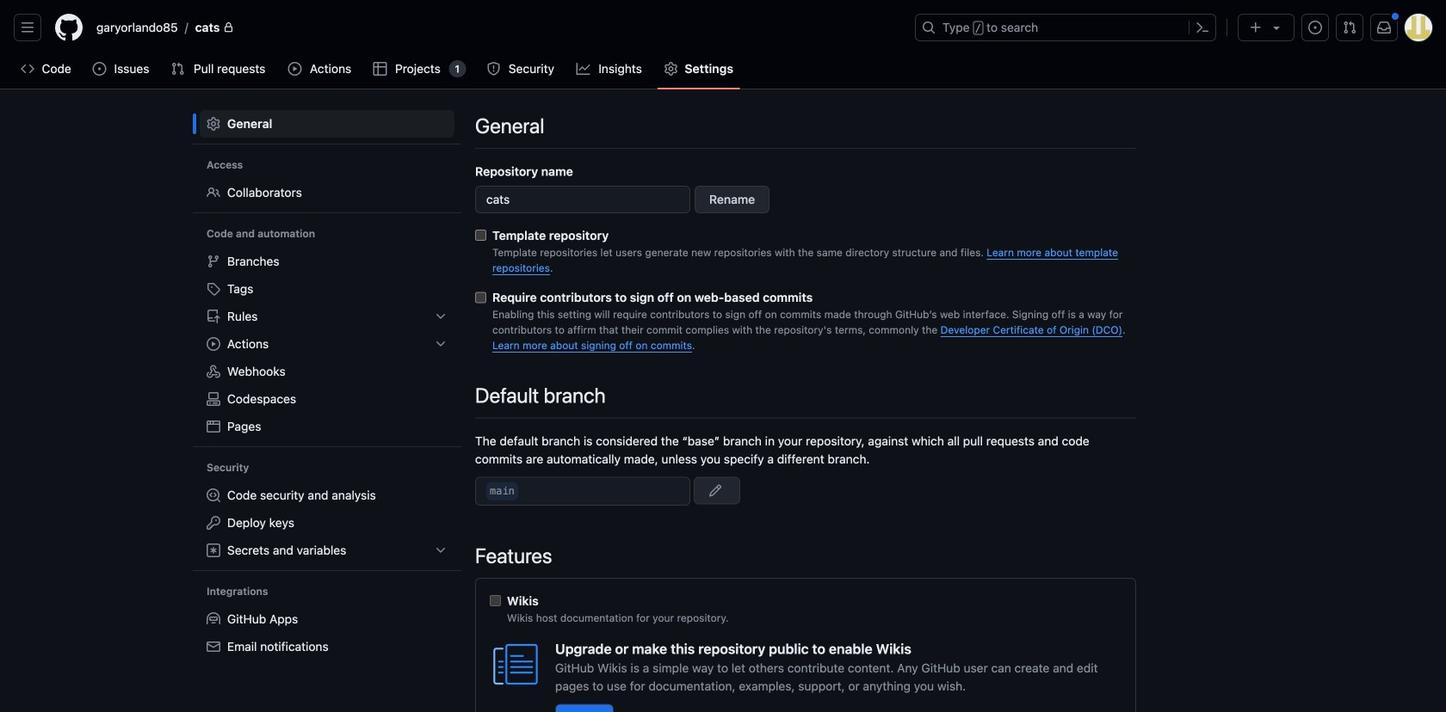 Task type: vqa. For each thing, say whether or not it's contained in the screenshot.
Row
no



Task type: describe. For each thing, give the bounding box(es) containing it.
browser image
[[207, 420, 220, 434]]

issue opened image for git pull request image
[[92, 62, 106, 76]]

command palette image
[[1196, 21, 1210, 34]]

codespaces image
[[207, 393, 220, 406]]

notifications image
[[1378, 21, 1391, 34]]

plus image
[[1249, 21, 1263, 34]]

git branch image
[[207, 255, 220, 269]]

code image
[[21, 62, 34, 76]]

tag image
[[207, 282, 220, 296]]

mail image
[[207, 641, 220, 654]]

people image
[[207, 186, 220, 200]]

wikis image
[[490, 639, 542, 691]]



Task type: locate. For each thing, give the bounding box(es) containing it.
gear image
[[207, 117, 220, 131]]

issue opened image left git pull request icon
[[1309, 21, 1323, 34]]

issue opened image for git pull request icon
[[1309, 21, 1323, 34]]

1 vertical spatial issue opened image
[[92, 62, 106, 76]]

graph image
[[577, 62, 590, 76]]

play image
[[288, 62, 302, 76]]

key image
[[207, 517, 220, 530]]

gear image
[[664, 62, 678, 76]]

git pull request image
[[171, 62, 185, 76]]

codescan image
[[207, 489, 220, 503]]

table image
[[373, 62, 387, 76]]

0 horizontal spatial issue opened image
[[92, 62, 106, 76]]

git pull request image
[[1343, 21, 1357, 34]]

issue opened image right code "icon"
[[92, 62, 106, 76]]

None text field
[[475, 186, 691, 214]]

lock image
[[223, 22, 234, 33]]

homepage image
[[55, 14, 83, 41]]

issue opened image
[[1309, 21, 1323, 34], [92, 62, 106, 76]]

0 vertical spatial issue opened image
[[1309, 21, 1323, 34]]

webhook image
[[207, 365, 220, 379]]

triangle down image
[[1270, 21, 1284, 34]]

None checkbox
[[475, 230, 486, 241], [475, 292, 486, 304], [490, 596, 501, 607], [475, 230, 486, 241], [475, 292, 486, 304], [490, 596, 501, 607]]

rename branch image
[[709, 484, 722, 498]]

shield image
[[487, 62, 501, 76]]

wikis group
[[490, 592, 1122, 626]]

hubot image
[[207, 613, 220, 627]]

1 horizontal spatial issue opened image
[[1309, 21, 1323, 34]]

list
[[90, 14, 905, 41], [200, 248, 455, 441], [200, 482, 455, 565], [200, 606, 455, 661]]



